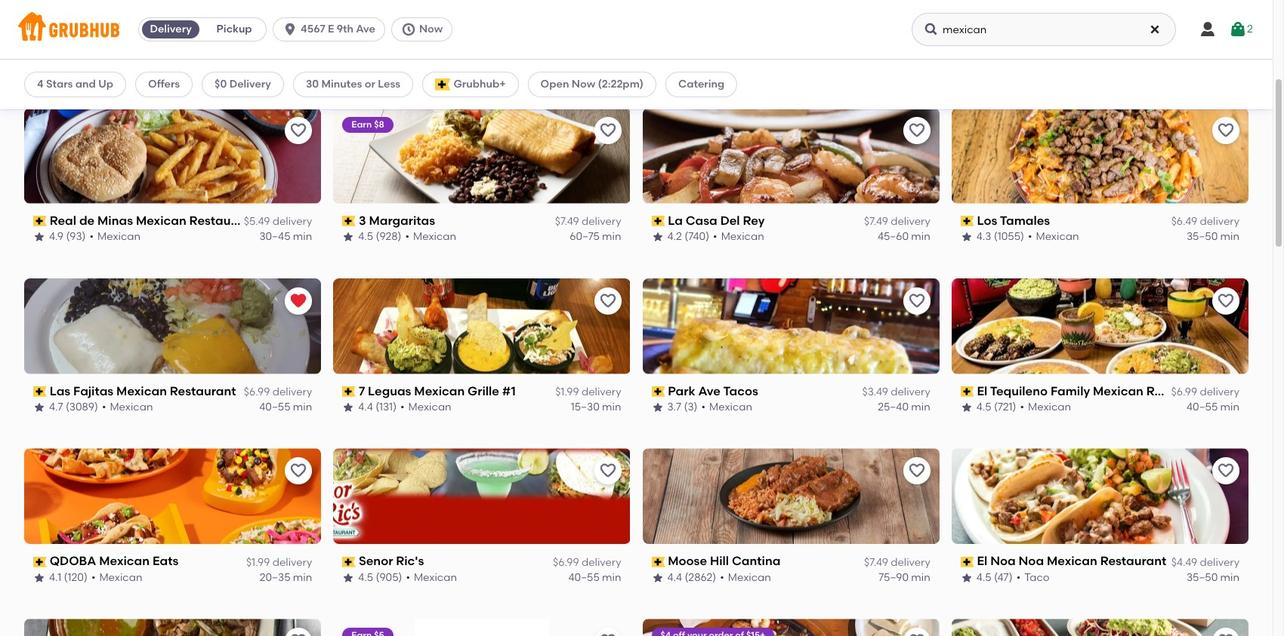 Task type: describe. For each thing, give the bounding box(es) containing it.
(93)
[[66, 231, 86, 243]]

3 margaritas logo image
[[333, 108, 630, 204]]

• for senor ric's
[[406, 572, 410, 585]]

mexican up grubhub plus flag logo
[[417, 60, 460, 73]]

$6.99 delivery for las fajitas mexican restaurant
[[244, 386, 312, 399]]

7 leguas mexican grille #1 logo image
[[333, 278, 630, 374]]

• mexican for leguas
[[400, 401, 451, 414]]

proceed
[[1101, 382, 1144, 394]]

4.2 (761)
[[49, 60, 88, 73]]

or
[[365, 78, 375, 91]]

35–50 for el noa noa mexican restaurant
[[1187, 572, 1218, 585]]

min for 7 leguas mexican grille #1
[[602, 401, 621, 414]]

2 button
[[1229, 16, 1253, 43]]

delivery for las delicias
[[891, 45, 930, 57]]

40–55 for tamale kitchen
[[259, 60, 290, 73]]

1 vertical spatial 2
[[1156, 43, 1163, 57]]

chipotle logo image
[[952, 620, 1248, 637]]

subscription pass image for park ave tacos
[[651, 387, 665, 397]]

delivery for old santa fe mexican grille & bar
[[582, 45, 621, 57]]

subscription pass image for la casa del rey
[[651, 216, 665, 227]]

las fajitas mexican restaurant
[[50, 384, 236, 398]]

los tamales
[[977, 214, 1050, 228]]

60–75
[[570, 231, 600, 243]]

• mexican for hill
[[720, 572, 771, 585]]

• mexican for tequileno
[[1020, 401, 1071, 414]]

delivery for real de minas mexican restaurant
[[272, 215, 312, 228]]

$6.99 delivery for el tequileno family mexican restaurant-aurora
[[1171, 386, 1239, 399]]

save this restaurant button for qdoba mexican eats logo
[[285, 458, 312, 485]]

delivery for la casa del rey
[[891, 215, 930, 228]]

• for 7 leguas mexican grille #1
[[400, 401, 405, 414]]

4.5 for el tequileno family mexican restaurant-aurora
[[976, 401, 991, 414]]

(2919)
[[685, 60, 714, 73]]

earn $8
[[351, 119, 384, 130]]

• for old santa fe mexican grille & bar
[[409, 60, 413, 73]]

3 margaritas
[[359, 214, 435, 228]]

30 minutes or less
[[306, 78, 400, 91]]

7 leguas mexican grille #1
[[359, 384, 516, 398]]

4.5 for el noa noa mexican restaurant
[[976, 572, 991, 585]]

4.9 (93)
[[49, 231, 86, 243]]

mexican down margaritas
[[413, 231, 456, 243]]

2 inside button
[[1247, 23, 1253, 35]]

star icon image for la casa del rey
[[651, 231, 664, 244]]

1 vertical spatial grille
[[468, 384, 499, 398]]

save this restaurant button for el tequileno family mexican restaurant-aurora logo at the right of the page
[[1212, 287, 1239, 315]]

$4.49
[[1171, 556, 1197, 569]]

4.5 left (2919) at the top right of page
[[667, 60, 682, 73]]

4.5 (2919) • mexican
[[667, 60, 769, 73]]

$7.49 delivery for la casa del rey
[[864, 215, 930, 228]]

(2767)
[[376, 60, 405, 73]]

• mexican for tamales
[[1028, 231, 1079, 243]]

subscription pass image for qdoba mexican eats
[[33, 557, 47, 568]]

25–40 for old santa fe mexican grille & bar
[[569, 60, 600, 73]]

grubhub plus flag logo image
[[435, 79, 450, 91]]

mexican down tacos
[[709, 401, 752, 414]]

(905)
[[376, 572, 402, 585]]

pickup
[[216, 23, 252, 35]]

mexican down minas
[[97, 231, 141, 243]]

star icon image for real de minas mexican restaurant
[[33, 231, 45, 244]]

tamale
[[50, 43, 94, 57]]

$1.99 delivery for 7 leguas mexican grille #1
[[555, 386, 621, 399]]

1 vertical spatial delivery
[[229, 78, 271, 91]]

el aguascalientes mexican restaurant logo image
[[24, 620, 321, 637]]

save this restaurant button for el aguascalientes mexican restaurant logo
[[285, 629, 312, 637]]

• for qdoba mexican eats
[[91, 572, 95, 585]]

el patron mexican restaurant 2
[[977, 43, 1163, 57]]

subscription pass image for 3 margaritas
[[342, 216, 356, 227]]

el noa noa mexican restaurant logo image
[[952, 449, 1248, 545]]

delivery for el tequileno family mexican restaurant-aurora
[[1200, 386, 1239, 399]]

delivery for park ave tacos
[[891, 386, 930, 399]]

earn
[[351, 119, 372, 130]]

main navigation navigation
[[0, 0, 1273, 60]]

mexican down "qdoba mexican eats"
[[99, 572, 142, 585]]

del
[[720, 214, 740, 228]]

$3.49 delivery for old santa fe mexican grille & bar
[[553, 45, 621, 57]]

$8
[[374, 119, 384, 130]]

save this restaurant button for park ave tacos logo
[[903, 287, 930, 315]]

min for moose hill cantina
[[911, 572, 930, 585]]

taco
[[1024, 572, 1050, 585]]

mexican left eats
[[99, 555, 150, 569]]

mexican down las fajitas mexican restaurant
[[110, 401, 153, 414]]

• for park ave tacos
[[701, 401, 705, 414]]

75–90
[[879, 572, 909, 585]]

$6.99 for las fajitas mexican restaurant
[[244, 386, 270, 399]]

delivery for 3 margaritas
[[582, 215, 621, 228]]

30
[[306, 78, 319, 91]]

pickup button
[[203, 17, 266, 42]]

delivery for las fajitas mexican restaurant
[[272, 386, 312, 399]]

now button
[[391, 17, 459, 42]]

4.5 for senor ric's
[[358, 572, 373, 585]]

delivery button
[[139, 17, 203, 42]]

3
[[359, 214, 366, 228]]

los
[[977, 214, 997, 228]]

• mexican for kitchen
[[92, 60, 143, 73]]

senor ric's logo image
[[333, 449, 630, 545]]

$1.99 for qdoba mexican eats
[[246, 556, 270, 569]]

catering
[[678, 78, 725, 91]]

4.4 for 7
[[358, 401, 373, 414]]

cantina
[[732, 555, 781, 569]]

rey
[[743, 214, 765, 228]]

$6.99 for el tequileno family mexican restaurant-aurora
[[1171, 386, 1197, 399]]

subscription pass image for tamale kitchen
[[33, 45, 47, 56]]

mexican down 'family' at the bottom right of page
[[1028, 401, 1071, 414]]

patron
[[990, 43, 1031, 57]]

1 vertical spatial ave
[[698, 384, 720, 398]]

(47)
[[994, 572, 1013, 585]]

• for la casa del rey
[[713, 231, 717, 243]]

#1
[[502, 384, 516, 398]]

save this restaurant image for qdoba mexican eats
[[289, 463, 308, 481]]

4.2 (740)
[[667, 231, 709, 243]]

mexican right "fe"
[[439, 43, 489, 57]]

proceed to checkout button
[[1054, 375, 1257, 402]]

los tamales logo image
[[952, 108, 1248, 204]]

$7.49 for la casa del rey
[[864, 215, 888, 228]]

save this restaurant image for moose hill cantina
[[908, 463, 926, 481]]

save this restaurant image for la casa del rey
[[908, 121, 926, 139]]

(761)
[[66, 60, 88, 73]]

mucho bueno mexican restaurant logo image
[[415, 620, 549, 637]]

tequileno
[[990, 384, 1048, 398]]

el noa noa mexican restaurant
[[977, 555, 1166, 569]]

4567 e 9th ave
[[301, 23, 375, 35]]

4 stars and up
[[37, 78, 113, 91]]

2 noa from the left
[[1019, 555, 1044, 569]]

• mexican for ric's
[[406, 572, 457, 585]]

4.5 (721)
[[976, 401, 1016, 414]]

mexican left to
[[1093, 384, 1143, 398]]

4.3 for los tamales
[[976, 231, 991, 243]]

20–35
[[260, 572, 290, 585]]

• for tamale kitchen
[[92, 60, 96, 73]]

real de minas mexican restaurant
[[50, 214, 255, 228]]

el for el tequileno family mexican restaurant-aurora
[[977, 384, 987, 398]]

• taco
[[1016, 572, 1050, 585]]

15–30
[[571, 401, 600, 414]]

real
[[50, 214, 76, 228]]

star icon image for tamale kitchen
[[33, 61, 45, 73]]

(2:22pm)
[[598, 78, 644, 91]]

25–40 min for park ave tacos
[[878, 401, 930, 414]]

• mexican for casa
[[713, 231, 764, 243]]

la
[[668, 214, 683, 228]]

star icon image for las fajitas mexican restaurant
[[33, 402, 45, 414]]

kitchen
[[97, 43, 142, 57]]

40–55 min for senor ric's
[[568, 572, 621, 585]]

60–75 min
[[570, 231, 621, 243]]

4.2 for la casa del rey
[[667, 231, 682, 243]]

subscription pass image for las fajitas mexican restaurant
[[33, 387, 47, 397]]

grubhub+
[[453, 78, 506, 91]]

delivery for senor ric's
[[582, 556, 621, 569]]

delivery inside button
[[150, 23, 192, 35]]

las fajitas mexican restaurant logo image
[[24, 278, 321, 374]]

9th
[[337, 23, 353, 35]]

open now (2:22pm)
[[540, 78, 644, 91]]

la casa del rey
[[668, 214, 765, 228]]

(3)
[[684, 401, 698, 414]]

(131)
[[375, 401, 397, 414]]

$7.49 for moose hill cantina
[[864, 556, 888, 569]]

e
[[328, 23, 334, 35]]

4.2 for tamale kitchen
[[49, 60, 64, 73]]

4.7 (3089)
[[49, 401, 98, 414]]

• for moose hill cantina
[[720, 572, 724, 585]]

40–55 min for tamale kitchen
[[259, 60, 312, 73]]

40–55 for senor ric's
[[568, 572, 600, 585]]

to
[[1147, 382, 1158, 394]]

4.1 (120)
[[49, 572, 88, 585]]

star icon image for el tequileno family mexican restaurant-aurora
[[961, 402, 973, 414]]

saved restaurant button
[[285, 287, 312, 315]]

save this restaurant button for senor ric's logo
[[594, 458, 621, 485]]

mexican right leguas
[[414, 384, 465, 398]]

$5.99
[[244, 45, 270, 57]]

4.4 (131)
[[358, 401, 397, 414]]

qdoba
[[50, 555, 96, 569]]

save this restaurant button for 'moose hill cantina logo'
[[903, 458, 930, 485]]

(740)
[[685, 231, 709, 243]]

park ave tacos logo image
[[642, 278, 939, 374]]



Task type: vqa. For each thing, say whether or not it's contained in the screenshot.
the onion, inside the ), lettuce, tomato, onion, feta and tzatziki sauce. With your choice of fries or onion rings and a fountain drink.
no



Task type: locate. For each thing, give the bounding box(es) containing it.
7
[[359, 384, 365, 398]]

subscription pass image for el patron mexican restaurant 2
[[961, 45, 974, 56]]

las up (2919) at the top right of page
[[668, 43, 689, 57]]

star icon image up 30 minutes or less
[[342, 61, 354, 73]]

• down tamale kitchen
[[92, 60, 96, 73]]

aurora
[[1217, 384, 1258, 398]]

fajitas
[[73, 384, 113, 398]]

las for las delicias
[[668, 43, 689, 57]]

• down santa
[[409, 60, 413, 73]]

(928)
[[376, 231, 401, 243]]

4.2 down la
[[667, 231, 682, 243]]

$7.49
[[555, 215, 579, 228], [864, 215, 888, 228], [864, 556, 888, 569]]

subscription pass image left moose on the right bottom
[[651, 557, 665, 568]]

$1.99 up 20–35
[[246, 556, 270, 569]]

• mexican down del
[[713, 231, 764, 243]]

• mexican down margaritas
[[405, 231, 456, 243]]

$1.99 delivery for qdoba mexican eats
[[246, 556, 312, 569]]

35–50 min
[[1187, 231, 1239, 243], [1187, 572, 1239, 585]]

subscription pass image for las delicias
[[651, 45, 665, 56]]

star icon image left 4.1
[[33, 573, 45, 585]]

min for el noa noa mexican restaurant
[[1220, 572, 1239, 585]]

4.1
[[49, 572, 61, 585]]

subscription pass image for senor ric's
[[342, 557, 356, 568]]

star icon image for old santa fe mexican grille & bar
[[342, 61, 354, 73]]

0 vertical spatial 4.4
[[358, 401, 373, 414]]

4.2
[[49, 60, 64, 73], [667, 231, 682, 243]]

la fogata - evans logo image
[[642, 620, 939, 637]]

0 vertical spatial grille
[[492, 43, 524, 57]]

1 horizontal spatial las
[[668, 43, 689, 57]]

star icon image for qdoba mexican eats
[[33, 573, 45, 585]]

4
[[37, 78, 44, 91]]

star icon image left the "4.3 (1055)"
[[961, 231, 973, 244]]

1 35–50 from the top
[[1187, 231, 1218, 243]]

1 vertical spatial now
[[572, 78, 595, 91]]

1 vertical spatial $3.49
[[862, 386, 888, 399]]

• mexican for mexican
[[91, 572, 142, 585]]

subscription pass image
[[342, 45, 356, 56], [651, 45, 665, 56], [33, 216, 47, 227], [961, 216, 974, 227], [33, 387, 47, 397], [651, 387, 665, 397], [33, 557, 47, 568], [342, 557, 356, 568], [961, 557, 974, 568]]

4.5 (905)
[[358, 572, 402, 585]]

• mexican down "fe"
[[409, 60, 460, 73]]

casa
[[686, 214, 717, 228]]

min for los tamales
[[1220, 231, 1239, 243]]

$6.99 for senor ric's
[[553, 556, 579, 569]]

mexican right minas
[[136, 214, 186, 228]]

star icon image left the 4.5 (721)
[[961, 402, 973, 414]]

mexican down tamales
[[1036, 231, 1079, 243]]

4.5 (928)
[[358, 231, 401, 243]]

• mexican down las fajitas mexican restaurant
[[102, 401, 153, 414]]

• right (93) at the top left of page
[[90, 231, 94, 243]]

min for real de minas mexican restaurant
[[293, 231, 312, 243]]

1 horizontal spatial svg image
[[1229, 20, 1247, 39]]

35–50 min for los tamales
[[1187, 231, 1239, 243]]

1 vertical spatial $1.99 delivery
[[246, 556, 312, 569]]

el tequileno family mexican restaurant-aurora logo image
[[952, 278, 1248, 374]]

0 vertical spatial 4.3
[[358, 60, 373, 73]]

1 vertical spatial 35–50
[[1187, 572, 1218, 585]]

• right (131)
[[400, 401, 405, 414]]

mexican right the fajitas
[[116, 384, 167, 398]]

(120)
[[64, 572, 88, 585]]

star icon image left 4.5 (928)
[[342, 231, 354, 244]]

now inside button
[[419, 23, 443, 35]]

0 horizontal spatial now
[[419, 23, 443, 35]]

3.7
[[667, 401, 681, 414]]

$5.99 delivery
[[244, 45, 312, 57]]

el up 3.9
[[977, 43, 987, 57]]

1 horizontal spatial $1.99 delivery
[[555, 386, 621, 399]]

45–60
[[878, 231, 909, 243]]

svg image inside now button
[[401, 22, 416, 37]]

0 vertical spatial el
[[977, 43, 987, 57]]

subscription pass image left tequileno
[[961, 387, 974, 397]]

$1.99
[[555, 386, 579, 399], [246, 556, 270, 569]]

$7.49 delivery
[[555, 215, 621, 228], [864, 215, 930, 228], [864, 556, 930, 569]]

40–55
[[259, 60, 290, 73], [1187, 60, 1218, 73], [259, 401, 290, 414], [1187, 401, 1218, 414], [568, 572, 600, 585]]

0 vertical spatial las
[[668, 43, 689, 57]]

4.5 down senor
[[358, 572, 373, 585]]

• mexican for fajitas
[[102, 401, 153, 414]]

moose hill cantina logo image
[[642, 449, 939, 545]]

el up 4.5 (47)
[[977, 555, 987, 569]]

0 vertical spatial $1.99 delivery
[[555, 386, 621, 399]]

(3089)
[[66, 401, 98, 414]]

3 el from the top
[[977, 555, 987, 569]]

las
[[668, 43, 689, 57], [50, 384, 70, 398]]

1 vertical spatial 4.2
[[667, 231, 682, 243]]

qdoba mexican eats logo image
[[24, 449, 321, 545]]

• down 'delicias'
[[718, 60, 722, 73]]

ave inside button
[[356, 23, 375, 35]]

mexican down kitchen
[[100, 60, 143, 73]]

1 horizontal spatial 4.2
[[667, 231, 682, 243]]

subscription pass image left tamale
[[33, 45, 47, 56]]

delicias
[[692, 43, 739, 57]]

star icon image left 4.4 (2862)
[[651, 573, 664, 585]]

save this restaurant button for el noa noa mexican restaurant logo
[[1212, 458, 1239, 485]]

1 vertical spatial $1.99
[[246, 556, 270, 569]]

35–50 min for el noa noa mexican restaurant
[[1187, 572, 1239, 585]]

min for 3 margaritas
[[602, 231, 621, 243]]

mexican down 'delicias'
[[726, 60, 769, 73]]

0 vertical spatial 2
[[1247, 23, 1253, 35]]

proceed to checkout
[[1101, 382, 1210, 394]]

$7.49 up the 45–60 on the right of the page
[[864, 215, 888, 228]]

0 horizontal spatial $1.99 delivery
[[246, 556, 312, 569]]

save this restaurant image
[[599, 121, 617, 139], [908, 121, 926, 139], [1217, 121, 1235, 139], [599, 463, 617, 481], [908, 463, 926, 481], [1217, 633, 1235, 637]]

senor
[[359, 555, 393, 569]]

• mexican for de
[[90, 231, 141, 243]]

4.5 (47)
[[976, 572, 1013, 585]]

subscription pass image for el tequileno family mexican restaurant-aurora
[[961, 387, 974, 397]]

$6.99 delivery for senor ric's
[[553, 556, 621, 569]]

15–30 min
[[571, 401, 621, 414]]

$1.99 delivery
[[555, 386, 621, 399], [246, 556, 312, 569]]

noa up (47)
[[990, 555, 1016, 569]]

minutes
[[321, 78, 362, 91]]

• mexican down "qdoba mexican eats"
[[91, 572, 142, 585]]

noa up • taco
[[1019, 555, 1044, 569]]

star icon image left 4.7 at the bottom left of the page
[[33, 402, 45, 414]]

0 horizontal spatial delivery
[[150, 23, 192, 35]]

• mexican down 'family' at the bottom right of page
[[1020, 401, 1071, 414]]

1 horizontal spatial $3.49
[[862, 386, 888, 399]]

old santa fe mexican grille & bar
[[359, 43, 560, 57]]

$0
[[215, 78, 227, 91]]

0 horizontal spatial 4.4
[[358, 401, 373, 414]]

$7.49 up the 75–90
[[864, 556, 888, 569]]

1 el from the top
[[977, 43, 987, 57]]

4.3 for old santa fe mexican grille & bar
[[358, 60, 373, 73]]

ric's
[[396, 555, 424, 569]]

grille
[[492, 43, 524, 57], [468, 384, 499, 398]]

el for el noa noa mexican restaurant
[[977, 555, 987, 569]]

$3.49 delivery
[[553, 45, 621, 57], [862, 386, 930, 399]]

$6.49 delivery
[[1171, 215, 1239, 228]]

subscription pass image for old santa fe mexican grille & bar
[[342, 45, 356, 56]]

subscription pass image for real de minas mexican restaurant
[[33, 216, 47, 227]]

min for las fajitas mexican restaurant
[[293, 401, 312, 414]]

now right open
[[572, 78, 595, 91]]

1 horizontal spatial $3.49 delivery
[[862, 386, 930, 399]]

1 vertical spatial el
[[977, 384, 987, 398]]

mexican down ric's
[[414, 572, 457, 585]]

2 35–50 min from the top
[[1187, 572, 1239, 585]]

real de minas mexican restaurant logo image
[[24, 108, 321, 204]]

$1.99 for 7 leguas mexican grille #1
[[555, 386, 579, 399]]

• mexican down kitchen
[[92, 60, 143, 73]]

hill
[[710, 555, 729, 569]]

min for park ave tacos
[[911, 401, 930, 414]]

• mexican for margaritas
[[405, 231, 456, 243]]

4.7
[[49, 401, 63, 414]]

min for tamale kitchen
[[293, 60, 312, 73]]

min for el tequileno family mexican restaurant-aurora
[[1220, 401, 1239, 414]]

$6.99 delivery for el patron mexican restaurant 2
[[1171, 45, 1239, 57]]

$3.99 delivery
[[862, 45, 930, 57]]

save this restaurant button for 7 leguas mexican grille #1 logo
[[594, 287, 621, 315]]

min for senor ric's
[[602, 572, 621, 585]]

senor ric's
[[359, 555, 424, 569]]

• for 3 margaritas
[[405, 231, 409, 243]]

4.5 left (47)
[[976, 572, 991, 585]]

el
[[977, 43, 987, 57], [977, 384, 987, 398], [977, 555, 987, 569]]

subscription pass image left patron at the right
[[961, 45, 974, 56]]

1 vertical spatial 4.3
[[976, 231, 991, 243]]

delivery for moose hill cantina
[[891, 556, 930, 569]]

la casa del rey logo image
[[642, 108, 939, 204]]

• mexican for ave
[[701, 401, 752, 414]]

0 vertical spatial now
[[419, 23, 443, 35]]

save this restaurant button for real de minas mexican restaurant logo
[[285, 117, 312, 144]]

1 vertical spatial las
[[50, 384, 70, 398]]

1 horizontal spatial 4.4
[[667, 572, 682, 585]]

40–55 for el tequileno family mexican restaurant-aurora
[[1187, 401, 1218, 414]]

svg image
[[1199, 20, 1217, 39], [283, 22, 298, 37], [924, 22, 939, 37], [1149, 23, 1161, 35]]

open
[[540, 78, 569, 91]]

subscription pass image left 3
[[342, 216, 356, 227]]

35–50 down $6.49 delivery
[[1187, 231, 1218, 243]]

svg image inside 2 button
[[1229, 20, 1247, 39]]

star icon image
[[33, 61, 45, 73], [342, 61, 354, 73], [33, 231, 45, 244], [342, 231, 354, 244], [651, 231, 664, 244], [961, 231, 973, 244], [33, 402, 45, 414], [342, 402, 354, 414], [651, 402, 664, 414], [961, 402, 973, 414], [33, 573, 45, 585], [342, 573, 354, 585], [651, 573, 664, 585], [961, 573, 973, 585]]

30–45
[[259, 231, 290, 243]]

mexican
[[439, 43, 489, 57], [1033, 43, 1084, 57], [100, 60, 143, 73], [417, 60, 460, 73], [726, 60, 769, 73], [1030, 60, 1073, 73], [136, 214, 186, 228], [97, 231, 141, 243], [413, 231, 456, 243], [721, 231, 764, 243], [1036, 231, 1079, 243], [116, 384, 167, 398], [414, 384, 465, 398], [1093, 384, 1143, 398], [110, 401, 153, 414], [408, 401, 451, 414], [709, 401, 752, 414], [1028, 401, 1071, 414], [99, 555, 150, 569], [1047, 555, 1097, 569], [99, 572, 142, 585], [414, 572, 457, 585], [728, 572, 771, 585]]

45–60 min
[[878, 231, 930, 243]]

25–40 min for old santa fe mexican grille & bar
[[569, 60, 621, 73]]

now up "fe"
[[419, 23, 443, 35]]

4.4
[[358, 401, 373, 414], [667, 572, 682, 585]]

40–55 for las fajitas mexican restaurant
[[259, 401, 290, 414]]

• for real de minas mexican restaurant
[[90, 231, 94, 243]]

save this restaurant image for el tequileno family mexican restaurant-aurora
[[1217, 292, 1235, 310]]

0 vertical spatial $3.49
[[553, 45, 579, 57]]

save this restaurant image for el noa noa mexican restaurant
[[1217, 463, 1235, 481]]

$7.49 delivery up the 75–90
[[864, 556, 930, 569]]

checkout
[[1160, 382, 1210, 394]]

4567
[[301, 23, 325, 35]]

save this restaurant image
[[289, 121, 308, 139], [599, 292, 617, 310], [908, 292, 926, 310], [1217, 292, 1235, 310], [289, 463, 308, 481], [1217, 463, 1235, 481], [289, 633, 308, 637], [599, 633, 617, 637], [908, 633, 926, 637]]

20–35 min
[[260, 572, 312, 585]]

mexican down rey
[[721, 231, 764, 243]]

star icon image left 4.5 (905)
[[342, 573, 354, 585]]

ave right the park
[[698, 384, 720, 398]]

offers
[[148, 78, 180, 91]]

star icon image for 3 margaritas
[[342, 231, 354, 244]]

star icon image left 3.7
[[651, 402, 664, 414]]

moose
[[668, 555, 707, 569]]

0 horizontal spatial $1.99
[[246, 556, 270, 569]]

el tequileno family mexican restaurant-aurora
[[977, 384, 1258, 398]]

4.3 down los
[[976, 231, 991, 243]]

less
[[378, 78, 400, 91]]

0 horizontal spatial noa
[[990, 555, 1016, 569]]

svg image for 2
[[1229, 20, 1247, 39]]

• down margaritas
[[405, 231, 409, 243]]

4.5
[[667, 60, 682, 73], [358, 231, 373, 243], [976, 401, 991, 414], [358, 572, 373, 585], [976, 572, 991, 585]]

• down la casa del rey
[[713, 231, 717, 243]]

min for old santa fe mexican grille & bar
[[602, 60, 621, 73]]

$1.99 delivery up 20–35
[[246, 556, 312, 569]]

star icon image for park ave tacos
[[651, 402, 664, 414]]

2
[[1247, 23, 1253, 35], [1156, 43, 1163, 57]]

star icon image left '4.2 (740)'
[[651, 231, 664, 244]]

moose hill cantina
[[668, 555, 781, 569]]

$0 delivery
[[215, 78, 271, 91]]

• mexican down tamales
[[1028, 231, 1079, 243]]

• down moose hill cantina
[[720, 572, 724, 585]]

0 vertical spatial 4.2
[[49, 60, 64, 73]]

• mexican down 7 leguas mexican grille #1
[[400, 401, 451, 414]]

svg image inside 4567 e 9th ave button
[[283, 22, 298, 37]]

4.3 down old
[[358, 60, 373, 73]]

1 horizontal spatial noa
[[1019, 555, 1044, 569]]

1 noa from the left
[[990, 555, 1016, 569]]

el for el patron mexican restaurant 2
[[977, 43, 987, 57]]

1 vertical spatial $3.49 delivery
[[862, 386, 930, 399]]

svg image
[[1229, 20, 1247, 39], [401, 22, 416, 37]]

• mexican down cantina
[[720, 572, 771, 585]]

stars
[[46, 78, 73, 91]]

4.2 up stars
[[49, 60, 64, 73]]

$5.49 delivery
[[244, 215, 312, 228]]

0 horizontal spatial 4.2
[[49, 60, 64, 73]]

0 horizontal spatial ave
[[356, 23, 375, 35]]

$7.49 delivery up the 45–60 on the right of the page
[[864, 215, 930, 228]]

0 horizontal spatial 2
[[1156, 43, 1163, 57]]

4.5 left (721)
[[976, 401, 991, 414]]

0 vertical spatial 35–50
[[1187, 231, 1218, 243]]

0 vertical spatial ave
[[356, 23, 375, 35]]

old
[[359, 43, 380, 57]]

$7.49 delivery for 3 margaritas
[[555, 215, 621, 228]]

0 vertical spatial 35–50 min
[[1187, 231, 1239, 243]]

min
[[293, 60, 312, 73], [602, 60, 621, 73], [911, 60, 930, 73], [1220, 60, 1239, 73], [293, 231, 312, 243], [602, 231, 621, 243], [911, 231, 930, 243], [1220, 231, 1239, 243], [293, 401, 312, 414], [602, 401, 621, 414], [911, 401, 930, 414], [1220, 401, 1239, 414], [293, 572, 312, 585], [602, 572, 621, 585], [911, 572, 930, 585], [1220, 572, 1239, 585]]

el up the 4.5 (721)
[[977, 384, 987, 398]]

$6.99 delivery
[[1171, 45, 1239, 57], [244, 386, 312, 399], [1171, 386, 1239, 399], [553, 556, 621, 569]]

• down the fajitas
[[102, 401, 106, 414]]

mexican up 3.9 (287) • mexican
[[1033, 43, 1084, 57]]

eats
[[152, 555, 178, 569]]

0 vertical spatial $1.99
[[555, 386, 579, 399]]

$3.49
[[553, 45, 579, 57], [862, 386, 888, 399]]

min for qdoba mexican eats
[[293, 572, 312, 585]]

grille left #1
[[468, 384, 499, 398]]

0 vertical spatial delivery
[[150, 23, 192, 35]]

0 horizontal spatial $3.49 delivery
[[553, 45, 621, 57]]

1 horizontal spatial 2
[[1247, 23, 1253, 35]]

1 horizontal spatial now
[[572, 78, 595, 91]]

1 vertical spatial 4.4
[[667, 572, 682, 585]]

$6.99 for el patron mexican restaurant 2
[[1171, 45, 1197, 57]]

2 vertical spatial el
[[977, 555, 987, 569]]

4.4 for moose
[[667, 572, 682, 585]]

park
[[668, 384, 695, 398]]

save this restaurant image for 7 leguas mexican grille #1
[[599, 292, 617, 310]]

0 horizontal spatial svg image
[[401, 22, 416, 37]]

1 35–50 min from the top
[[1187, 231, 1239, 243]]

subscription pass image for el noa noa mexican restaurant
[[961, 557, 974, 568]]

• right (120)
[[91, 572, 95, 585]]

$7.49 up 60–75
[[555, 215, 579, 228]]

subscription pass image left la
[[651, 216, 665, 227]]

3.9 (287) • mexican
[[976, 60, 1073, 73]]

star icon image for el noa noa mexican restaurant
[[961, 573, 973, 585]]

• down tequileno
[[1020, 401, 1024, 414]]

mexican down cantina
[[728, 572, 771, 585]]

mexican up taco in the bottom right of the page
[[1047, 555, 1097, 569]]

mexican down el patron mexican restaurant 2
[[1030, 60, 1073, 73]]

$7.49 delivery up 60–75
[[555, 215, 621, 228]]

subscription pass image left 7
[[342, 387, 356, 397]]

star icon image left 4.4 (131)
[[342, 402, 354, 414]]

1 horizontal spatial $1.99
[[555, 386, 579, 399]]

star icon image for 7 leguas mexican grille #1
[[342, 402, 354, 414]]

1 horizontal spatial ave
[[698, 384, 720, 398]]

0 horizontal spatial 4.3
[[358, 60, 373, 73]]

$3.49 for park ave tacos
[[862, 386, 888, 399]]

(2862)
[[685, 572, 716, 585]]

mexican down 7 leguas mexican grille #1
[[408, 401, 451, 414]]

25–40 min
[[569, 60, 621, 73], [878, 60, 930, 73], [878, 401, 930, 414]]

delivery for qdoba mexican eats
[[272, 556, 312, 569]]

0 vertical spatial $3.49 delivery
[[553, 45, 621, 57]]

star icon image for moose hill cantina
[[651, 573, 664, 585]]

• mexican down minas
[[90, 231, 141, 243]]

1 horizontal spatial 4.3
[[976, 231, 991, 243]]

Search for food, convenience, alcohol... search field
[[912, 13, 1176, 46]]

de
[[79, 214, 95, 228]]

2 35–50 from the top
[[1187, 572, 1218, 585]]

• down tamales
[[1028, 231, 1032, 243]]

star icon image left 4.9
[[33, 231, 45, 244]]

35–50 down $4.49 delivery
[[1187, 572, 1218, 585]]

tamale kitchen
[[50, 43, 142, 57]]

restaurant-
[[1146, 384, 1217, 398]]

0 horizontal spatial $3.49
[[553, 45, 579, 57]]

0 horizontal spatial las
[[50, 384, 70, 398]]

min for la casa del rey
[[911, 231, 930, 243]]

svg image for now
[[401, 22, 416, 37]]

&
[[527, 43, 536, 57]]

subscription pass image for moose hill cantina
[[651, 557, 665, 568]]

noa
[[990, 555, 1016, 569], [1019, 555, 1044, 569]]

• right (287) on the right of the page
[[1022, 60, 1026, 73]]

4.4 down 7
[[358, 401, 373, 414]]

2 el from the top
[[977, 384, 987, 398]]

• right (47)
[[1016, 572, 1021, 585]]

saved restaurant image
[[289, 292, 308, 310]]

las up 4.7 at the bottom left of the page
[[50, 384, 70, 398]]

santa
[[383, 43, 419, 57]]

subscription pass image
[[33, 45, 47, 56], [961, 45, 974, 56], [342, 216, 356, 227], [651, 216, 665, 227], [342, 387, 356, 397], [961, 387, 974, 397], [651, 557, 665, 568]]

• down ric's
[[406, 572, 410, 585]]

30–45 min
[[259, 231, 312, 243]]

• mexican
[[92, 60, 143, 73], [409, 60, 460, 73], [90, 231, 141, 243], [405, 231, 456, 243], [713, 231, 764, 243], [1028, 231, 1079, 243], [102, 401, 153, 414], [400, 401, 451, 414], [701, 401, 752, 414], [1020, 401, 1071, 414], [91, 572, 142, 585], [406, 572, 457, 585], [720, 572, 771, 585]]

4.9
[[49, 231, 63, 243]]

35–50 min down $4.49 delivery
[[1187, 572, 1239, 585]]

1 horizontal spatial delivery
[[229, 78, 271, 91]]

delivery right $0
[[229, 78, 271, 91]]

4.4 down moose on the right bottom
[[667, 572, 682, 585]]

$1.99 up 15–30
[[555, 386, 579, 399]]

1 vertical spatial 35–50 min
[[1187, 572, 1239, 585]]

• mexican for santa
[[409, 60, 460, 73]]

ave right 9th
[[356, 23, 375, 35]]

$3.49 for old santa fe mexican grille & bar
[[553, 45, 579, 57]]

save this restaurant image for park ave tacos
[[908, 292, 926, 310]]

$4.49 delivery
[[1171, 556, 1239, 569]]

star icon image for senor ric's
[[342, 573, 354, 585]]



